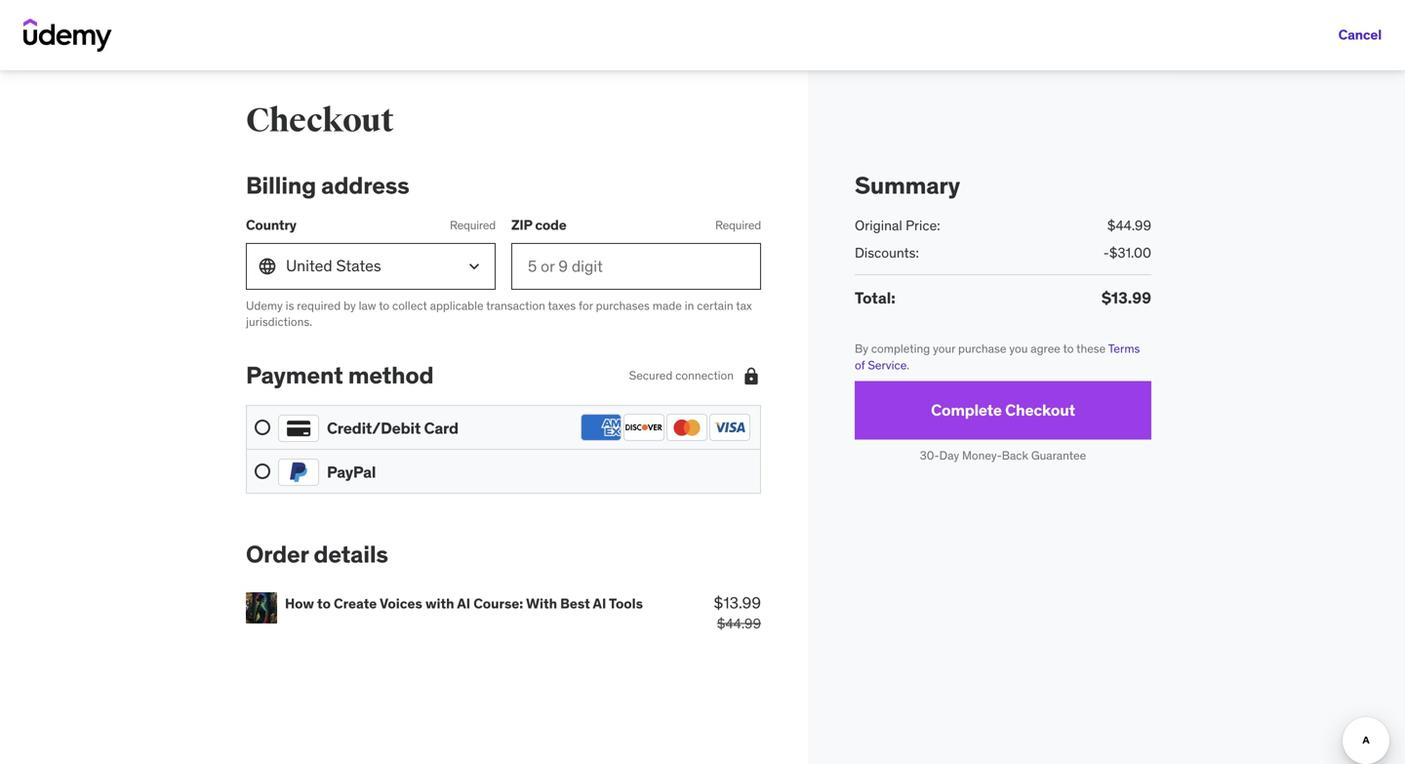 Task type: vqa. For each thing, say whether or not it's contained in the screenshot.
the "Management,"
no



Task type: describe. For each thing, give the bounding box(es) containing it.
cancel button
[[1339, 16, 1382, 55]]

$44.99 inside '$13.99 $44.99'
[[717, 615, 761, 632]]

$31.00
[[1109, 244, 1152, 261]]

transaction
[[486, 298, 545, 313]]

visa image
[[709, 414, 750, 441]]

terms
[[1108, 341, 1140, 356]]

payment method
[[246, 360, 434, 390]]

udemy image
[[23, 19, 112, 52]]

payment method element
[[246, 360, 761, 494]]

5 or 9 digit text field
[[511, 243, 761, 290]]

connection
[[676, 368, 734, 383]]

discounts:
[[855, 244, 919, 261]]

your
[[933, 341, 956, 356]]

order details element
[[246, 540, 761, 641]]

card
[[424, 418, 459, 438]]

how to create voices with ai course: with best ai tools
[[285, 595, 643, 612]]

$13.99 for $13.99 $44.99
[[714, 593, 761, 613]]

1 vertical spatial to
[[1063, 341, 1074, 356]]

money-
[[962, 448, 1002, 463]]

by
[[344, 298, 356, 313]]

taxes
[[548, 298, 576, 313]]

completing
[[871, 341, 930, 356]]

small image
[[742, 366, 761, 385]]

create
[[334, 595, 377, 612]]

method
[[348, 360, 434, 390]]

udemy
[[246, 298, 283, 313]]

certain
[[697, 298, 733, 313]]

required for country
[[450, 218, 496, 233]]

with
[[526, 595, 557, 612]]

total:
[[855, 288, 896, 308]]

to inside order details element
[[317, 595, 331, 612]]

summary
[[855, 171, 960, 200]]

secured
[[629, 368, 673, 383]]

purchases
[[596, 298, 650, 313]]

jurisdictions.
[[246, 314, 312, 329]]

of
[[855, 358, 865, 373]]

original price:
[[855, 216, 940, 234]]

udemy is required by law to collect applicable transaction taxes for purchases made in certain tax jurisdictions.
[[246, 298, 752, 329]]

order
[[246, 540, 309, 569]]

credit/debit card
[[327, 418, 459, 438]]

billing
[[246, 171, 316, 200]]

service
[[868, 358, 907, 373]]

- $31.00
[[1103, 244, 1152, 261]]

by
[[855, 341, 869, 356]]

price:
[[906, 216, 940, 234]]

amex image
[[581, 414, 622, 441]]

address
[[321, 171, 409, 200]]

-
[[1103, 244, 1109, 261]]

original
[[855, 216, 902, 234]]

law
[[359, 298, 376, 313]]

billing address
[[246, 171, 409, 200]]

$13.99 $44.99
[[714, 593, 761, 632]]

30-
[[920, 448, 939, 463]]

in
[[685, 298, 694, 313]]

cancel
[[1339, 26, 1382, 44]]

with
[[425, 595, 454, 612]]

complete checkout
[[931, 400, 1075, 420]]

$13.99 for $13.99
[[1102, 288, 1152, 308]]

made
[[653, 298, 682, 313]]

paypal
[[327, 462, 376, 482]]



Task type: locate. For each thing, give the bounding box(es) containing it.
1 horizontal spatial required
[[715, 218, 761, 233]]

terms of service
[[855, 341, 1140, 373]]

for
[[579, 298, 593, 313]]

purchase
[[958, 341, 1007, 356]]

$44.99
[[1107, 216, 1152, 234], [717, 615, 761, 632]]

buyables image
[[246, 592, 277, 624]]

guarantee
[[1031, 448, 1086, 463]]

1 horizontal spatial checkout
[[1005, 400, 1075, 420]]

1 horizontal spatial $44.99
[[1107, 216, 1152, 234]]

is
[[286, 298, 294, 313]]

secured connection
[[629, 368, 734, 383]]

terms of service link
[[855, 341, 1140, 373]]

$13.99 inside order details element
[[714, 593, 761, 613]]

payment
[[246, 360, 343, 390]]

paypal image
[[278, 459, 319, 486]]

0 vertical spatial checkout
[[246, 101, 394, 141]]

complete checkout button
[[855, 381, 1152, 440]]

ai
[[457, 595, 470, 612], [593, 595, 606, 612]]

zip code
[[511, 216, 566, 234]]

best
[[560, 595, 590, 612]]

code
[[535, 216, 566, 234]]

zip
[[511, 216, 532, 234]]

checkout inside button
[[1005, 400, 1075, 420]]

country
[[246, 216, 296, 234]]

summary element
[[855, 171, 1152, 309]]

ai right with
[[457, 595, 470, 612]]

30-day money-back guarantee
[[920, 448, 1086, 463]]

.
[[907, 358, 910, 373]]

collect
[[392, 298, 427, 313]]

1 vertical spatial $13.99
[[714, 593, 761, 613]]

these
[[1077, 341, 1106, 356]]

2 horizontal spatial to
[[1063, 341, 1074, 356]]

discover image
[[624, 414, 665, 441]]

$13.99 inside summary element
[[1102, 288, 1152, 308]]

order details
[[246, 540, 388, 569]]

voices
[[380, 595, 422, 612]]

tools
[[609, 595, 643, 612]]

how
[[285, 595, 314, 612]]

credit/debit
[[327, 418, 421, 438]]

required up tax
[[715, 218, 761, 233]]

$44.99 inside summary element
[[1107, 216, 1152, 234]]

0 horizontal spatial $13.99
[[714, 593, 761, 613]]

applicable
[[430, 298, 484, 313]]

to
[[379, 298, 390, 313], [1063, 341, 1074, 356], [317, 595, 331, 612]]

required for zip code
[[715, 218, 761, 233]]

ai right best
[[593, 595, 606, 612]]

to inside 'udemy is required by law to collect applicable transaction taxes for purchases made in certain tax jurisdictions.'
[[379, 298, 390, 313]]

required left zip
[[450, 218, 496, 233]]

required
[[297, 298, 341, 313]]

day
[[939, 448, 959, 463]]

0 horizontal spatial ai
[[457, 595, 470, 612]]

$13.99
[[1102, 288, 1152, 308], [714, 593, 761, 613]]

by completing your purchase you agree to these
[[855, 341, 1108, 356]]

checkout up billing address
[[246, 101, 394, 141]]

0 horizontal spatial required
[[450, 218, 496, 233]]

checkout up guarantee
[[1005, 400, 1075, 420]]

course:
[[473, 595, 523, 612]]

1 horizontal spatial $13.99
[[1102, 288, 1152, 308]]

to right "how"
[[317, 595, 331, 612]]

to left these
[[1063, 341, 1074, 356]]

mastercard image
[[667, 414, 708, 441]]

2 vertical spatial to
[[317, 595, 331, 612]]

1 vertical spatial checkout
[[1005, 400, 1075, 420]]

checkout
[[246, 101, 394, 141], [1005, 400, 1075, 420]]

billing address element
[[246, 171, 761, 330]]

paypal button
[[255, 458, 752, 486]]

1 horizontal spatial ai
[[593, 595, 606, 612]]

1 horizontal spatial to
[[379, 298, 390, 313]]

0 vertical spatial $13.99
[[1102, 288, 1152, 308]]

credit/debit card button
[[255, 414, 752, 442]]

details
[[314, 540, 388, 569]]

you
[[1009, 341, 1028, 356]]

card image
[[278, 415, 319, 442]]

back
[[1002, 448, 1029, 463]]

to right law
[[379, 298, 390, 313]]

0 horizontal spatial to
[[317, 595, 331, 612]]

1 ai from the left
[[457, 595, 470, 612]]

2 required from the left
[[715, 218, 761, 233]]

2 ai from the left
[[593, 595, 606, 612]]

0 horizontal spatial checkout
[[246, 101, 394, 141]]

1 required from the left
[[450, 218, 496, 233]]

tax
[[736, 298, 752, 313]]

required
[[450, 218, 496, 233], [715, 218, 761, 233]]

1 vertical spatial $44.99
[[717, 615, 761, 632]]

0 horizontal spatial $44.99
[[717, 615, 761, 632]]

agree
[[1031, 341, 1061, 356]]

0 vertical spatial $44.99
[[1107, 216, 1152, 234]]

0 vertical spatial to
[[379, 298, 390, 313]]

complete
[[931, 400, 1002, 420]]



